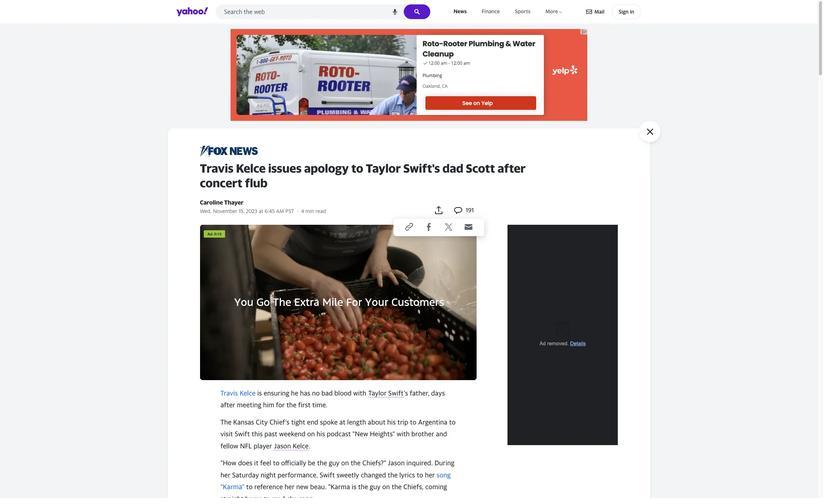 Task type: locate. For each thing, give the bounding box(es) containing it.
news link
[[452, 7, 468, 16]]

0 vertical spatial travis
[[200, 162, 234, 176]]

with
[[353, 390, 366, 398], [397, 431, 410, 439]]

tight
[[291, 419, 305, 427]]

the right for
[[287, 402, 297, 410]]

1 vertical spatial at
[[340, 419, 346, 427]]

apology
[[304, 162, 349, 176]]

0 horizontal spatial on
[[307, 431, 315, 439]]

travis inside travis kelce issues apology to taylor swift's dad scott after concert flub
[[200, 162, 234, 176]]

first
[[298, 402, 311, 410]]

on
[[307, 431, 315, 439], [341, 460, 349, 468], [382, 484, 390, 492]]

has
[[300, 390, 310, 398]]

travis up concert
[[200, 162, 234, 176]]

is up meeting
[[257, 390, 262, 398]]

after inside 's father, days after meeting him for the first time.
[[221, 402, 235, 410]]

on up sweetly at the bottom left
[[341, 460, 349, 468]]

toolbar
[[587, 4, 642, 20]]

kelce up meeting
[[240, 390, 256, 398]]

0 horizontal spatial after
[[221, 402, 235, 410]]

at up the podcast
[[340, 419, 346, 427]]

her down "how
[[221, 472, 231, 480]]

his
[[388, 419, 396, 427], [317, 431, 325, 439]]

travis up meeting
[[221, 390, 238, 398]]

0 vertical spatial after
[[498, 162, 526, 176]]

is
[[257, 390, 262, 398], [352, 484, 357, 492]]

to
[[351, 162, 363, 176], [410, 419, 417, 427], [449, 419, 456, 427], [273, 460, 280, 468], [417, 472, 423, 480], [246, 484, 253, 492], [264, 496, 270, 499]]

his left trip on the left bottom of page
[[388, 419, 396, 427]]

1 vertical spatial advertisement region
[[508, 225, 618, 446]]

bad
[[322, 390, 333, 398]]

1 vertical spatial swift
[[320, 472, 335, 480]]

the right be
[[317, 460, 327, 468]]

the
[[287, 402, 297, 410], [317, 460, 327, 468], [351, 460, 361, 468], [388, 472, 398, 480], [358, 484, 368, 492], [392, 484, 402, 492]]

advertisement region
[[231, 29, 587, 121], [508, 225, 618, 446]]

time.
[[312, 402, 328, 410]]

sweetly
[[337, 472, 359, 480]]

on inside the kansas city chief's tight end spoke at length about his trip to argentina to visit swift this past weekend on his podcast "new heights" with brother and fellow nfl player
[[307, 431, 315, 439]]

2 horizontal spatial on
[[382, 484, 390, 492]]

0 vertical spatial swift
[[235, 431, 250, 439]]

after down travis kelce link
[[221, 402, 235, 410]]

guy down changed
[[370, 484, 381, 492]]

0 horizontal spatial his
[[317, 431, 325, 439]]

finance
[[482, 8, 500, 15]]

am
[[276, 208, 284, 215]]

her inside to reference her new beau. "karma is the guy on the chiefs, coming straight home to me," she sang.
[[285, 484, 295, 492]]

at
[[259, 208, 264, 215], [340, 419, 346, 427]]

·
[[297, 208, 298, 215]]

at left 6:45
[[259, 208, 264, 215]]

to down inquired.
[[417, 472, 423, 480]]

to left taylor
[[351, 162, 363, 176]]

his down 'spoke'
[[317, 431, 325, 439]]

1 vertical spatial is
[[352, 484, 357, 492]]

0 horizontal spatial swift
[[235, 431, 250, 439]]

"how does it feel to officially be the guy on the chiefs?" jason inquired. during her saturday night performance, swift sweetly changed the lyrics to her
[[221, 460, 455, 480]]

does
[[238, 460, 253, 468]]

taylor
[[366, 162, 401, 176]]

read
[[316, 208, 326, 215]]

0 vertical spatial guy
[[329, 460, 340, 468]]

after right the 'scott'
[[498, 162, 526, 176]]

song "karma" link
[[221, 472, 451, 492]]

0 horizontal spatial at
[[259, 208, 264, 215]]

podcast
[[327, 431, 351, 439]]

1 horizontal spatial after
[[498, 162, 526, 176]]

she
[[287, 496, 297, 499]]

player iframe element
[[200, 225, 477, 381]]

0 horizontal spatial with
[[353, 390, 366, 398]]

guy inside to reference her new beau. "karma is the guy on the chiefs, coming straight home to me," she sang.
[[370, 484, 381, 492]]

performance,
[[278, 472, 318, 480]]

brother
[[412, 431, 434, 439]]

visit
[[221, 431, 233, 439]]

concert
[[200, 176, 243, 190]]

with down trip on the left bottom of page
[[397, 431, 410, 439]]

min
[[306, 208, 314, 215]]

"karma"
[[221, 484, 245, 492]]

kelce inside travis kelce issues apology to taylor swift's dad scott after concert flub
[[236, 162, 266, 176]]

fellow
[[221, 443, 238, 451]]

swift inside the kansas city chief's tight end spoke at length about his trip to argentina to visit swift this past weekend on his podcast "new heights" with brother and fellow nfl player
[[235, 431, 250, 439]]

1 horizontal spatial swift
[[320, 472, 335, 480]]

toolbar containing mail
[[587, 4, 642, 20]]

more
[[546, 8, 558, 15]]

kelce for is
[[240, 390, 256, 398]]

he
[[291, 390, 298, 398]]

1 vertical spatial with
[[397, 431, 410, 439]]

it
[[254, 460, 259, 468]]

meeting
[[237, 402, 261, 410]]

player
[[254, 443, 272, 451]]

travis
[[200, 162, 234, 176], [221, 390, 238, 398]]

1 vertical spatial guy
[[370, 484, 381, 492]]

officially
[[281, 460, 306, 468]]

0 vertical spatial is
[[257, 390, 262, 398]]

is down sweetly at the bottom left
[[352, 484, 357, 492]]

1 vertical spatial after
[[221, 402, 235, 410]]

weekend
[[279, 431, 306, 439]]

on up .
[[307, 431, 315, 439]]

0 vertical spatial on
[[307, 431, 315, 439]]

changed
[[361, 472, 386, 480]]

1 horizontal spatial his
[[388, 419, 396, 427]]

on inside to reference her new beau. "karma is the guy on the chiefs, coming straight home to me," she sang.
[[382, 484, 390, 492]]

to right feel
[[273, 460, 280, 468]]

lyrics
[[400, 472, 415, 480]]

's
[[404, 390, 408, 398]]

more button
[[544, 7, 565, 16]]

after inside travis kelce issues apology to taylor swift's dad scott after concert flub
[[498, 162, 526, 176]]

in
[[630, 8, 635, 15]]

with right 'blood'
[[353, 390, 366, 398]]

1 horizontal spatial her
[[285, 484, 295, 492]]

kelce up flub
[[236, 162, 266, 176]]

end
[[307, 419, 318, 427]]

1 horizontal spatial guy
[[370, 484, 381, 492]]

sang.
[[299, 496, 315, 499]]

the down lyrics on the bottom
[[392, 484, 402, 492]]

1 horizontal spatial on
[[341, 460, 349, 468]]

sign in
[[619, 8, 635, 15]]

kelce
[[236, 162, 266, 176], [240, 390, 256, 398]]

swift down kansas
[[235, 431, 250, 439]]

1 vertical spatial travis
[[221, 390, 238, 398]]

with inside the kansas city chief's tight end spoke at length about his trip to argentina to visit swift this past weekend on his podcast "new heights" with brother and fellow nfl player
[[397, 431, 410, 439]]

on inside "how does it feel to officially be the guy on the chiefs?" jason inquired. during her saturday night performance, swift sweetly changed the lyrics to her
[[341, 460, 349, 468]]

1 vertical spatial his
[[317, 431, 325, 439]]

2 vertical spatial on
[[382, 484, 390, 492]]

swift up beau.
[[320, 472, 335, 480]]

her up she
[[285, 484, 295, 492]]

at inside the kansas city chief's tight end spoke at length about his trip to argentina to visit swift this past weekend on his podcast "new heights" with brother and fellow nfl player
[[340, 419, 346, 427]]

spoke
[[320, 419, 338, 427]]

guy inside "how does it feel to officially be the guy on the chiefs?" jason inquired. during her saturday night performance, swift sweetly changed the lyrics to her
[[329, 460, 340, 468]]

191
[[466, 207, 474, 214]]

beau.
[[310, 484, 327, 492]]

0 vertical spatial at
[[259, 208, 264, 215]]

1 horizontal spatial with
[[397, 431, 410, 439]]

1 horizontal spatial is
[[352, 484, 357, 492]]

travis kelce link
[[221, 390, 256, 398]]

her up coming
[[425, 472, 435, 480]]

thayer
[[224, 199, 244, 206]]

the kansas city chief's tight end spoke at length about his trip to argentina to visit swift this past weekend on his podcast "new heights" with brother and fellow nfl player
[[221, 419, 456, 451]]

guy
[[329, 460, 340, 468], [370, 484, 381, 492]]

mail
[[595, 8, 605, 15]]

0 vertical spatial kelce
[[236, 162, 266, 176]]

coming
[[426, 484, 447, 492]]

her
[[221, 472, 231, 480], [425, 472, 435, 480], [285, 484, 295, 492]]

1 vertical spatial on
[[341, 460, 349, 468]]

0 vertical spatial his
[[388, 419, 396, 427]]

chiefs,
[[404, 484, 424, 492]]

saturday
[[232, 472, 259, 480]]

swift
[[235, 431, 250, 439], [320, 472, 335, 480]]

191 link
[[454, 205, 474, 216]]

0 horizontal spatial guy
[[329, 460, 340, 468]]

None search field
[[215, 4, 430, 21]]

guy up the song "karma"
[[329, 460, 340, 468]]

to inside travis kelce issues apology to taylor swift's dad scott after concert flub
[[351, 162, 363, 176]]

chiefs?"
[[363, 460, 386, 468]]

on down changed
[[382, 484, 390, 492]]

the
[[221, 419, 232, 427]]

1 vertical spatial kelce
[[240, 390, 256, 398]]

0 vertical spatial with
[[353, 390, 366, 398]]

1 horizontal spatial at
[[340, 419, 346, 427]]



Task type: describe. For each thing, give the bounding box(es) containing it.
reference
[[254, 484, 283, 492]]

song "karma"
[[221, 472, 451, 492]]

travis kelce issues apology to taylor swift's dad scott after concert flub
[[200, 162, 526, 190]]

at inside 'caroline thayer wed, november 15, 2023 at 6:45 am pst · 4 min read'
[[259, 208, 264, 215]]

wed,
[[200, 208, 212, 215]]

to down reference
[[264, 496, 270, 499]]

2 horizontal spatial her
[[425, 472, 435, 480]]

search image
[[414, 9, 420, 15]]

finance link
[[481, 7, 502, 16]]

me,"
[[272, 496, 285, 499]]

and
[[436, 431, 447, 439]]

pst
[[286, 208, 294, 215]]

guy for be
[[329, 460, 340, 468]]

travis kelce is ensuring he has no bad blood with
[[221, 390, 368, 398]]

the up sweetly at the bottom left
[[351, 460, 361, 468]]

15,
[[239, 208, 245, 215]]

the down changed
[[358, 484, 368, 492]]

ensuring
[[264, 390, 289, 398]]

fox news image
[[200, 146, 258, 157]]

to reference her new beau. "karma is the guy on the chiefs, coming straight home to me," she sang.
[[221, 484, 447, 499]]

days
[[431, 390, 445, 398]]

.
[[309, 443, 311, 451]]

issues
[[268, 162, 302, 176]]

to up home
[[246, 484, 253, 492]]

the inside 's father, days after meeting him for the first time.
[[287, 402, 297, 410]]

kansas
[[233, 419, 254, 427]]

sign
[[619, 8, 629, 15]]

new
[[296, 484, 309, 492]]

sign in link
[[612, 4, 642, 20]]

0 horizontal spatial her
[[221, 472, 231, 480]]

no
[[312, 390, 320, 398]]

4
[[301, 208, 304, 215]]

about
[[368, 419, 386, 427]]

him
[[263, 402, 274, 410]]

chief's
[[270, 419, 290, 427]]

during
[[435, 460, 455, 468]]

inquired.
[[407, 460, 433, 468]]

the down jason
[[388, 472, 398, 480]]

on for officially
[[341, 460, 349, 468]]

father,
[[410, 390, 430, 398]]

0 vertical spatial advertisement region
[[231, 29, 587, 121]]

night
[[261, 472, 276, 480]]

sports
[[515, 8, 531, 15]]

swift inside "how does it feel to officially be the guy on the chiefs?" jason inquired. during her saturday night performance, swift sweetly changed the lyrics to her
[[320, 472, 335, 480]]

0 horizontal spatial is
[[257, 390, 262, 398]]

swift's
[[404, 162, 440, 176]]

for
[[276, 402, 285, 410]]

heights"
[[370, 431, 395, 439]]

travis for travis kelce issues apology to taylor swift's dad scott after concert flub
[[200, 162, 234, 176]]

scott
[[466, 162, 495, 176]]

is inside to reference her new beau. "karma is the guy on the chiefs, coming straight home to me," she sang.
[[352, 484, 357, 492]]

this
[[252, 431, 263, 439]]

be
[[308, 460, 316, 468]]

past
[[265, 431, 277, 439]]

to right 'argentina'
[[449, 419, 456, 427]]

flub
[[245, 176, 268, 190]]

advertisement region inside travis kelce issues apology to taylor swift's dad scott after concert flub article
[[508, 225, 618, 446]]

jason
[[388, 460, 405, 468]]

news
[[454, 8, 467, 15]]

kelce for issues
[[236, 162, 266, 176]]

"how
[[221, 460, 237, 468]]

argentina
[[418, 419, 448, 427]]

home
[[245, 496, 262, 499]]

's father, days after meeting him for the first time.
[[221, 390, 445, 410]]

sports link
[[514, 7, 532, 16]]

travis for travis kelce is ensuring he has no bad blood with
[[221, 390, 238, 398]]

2023
[[246, 208, 257, 215]]

city
[[256, 419, 268, 427]]

Search query text field
[[215, 4, 430, 19]]

length
[[347, 419, 366, 427]]

guy for is
[[370, 484, 381, 492]]

song
[[437, 472, 451, 480]]

on for "karma
[[382, 484, 390, 492]]

november
[[213, 208, 237, 215]]

straight
[[221, 496, 244, 499]]

caroline thayer wed, november 15, 2023 at 6:45 am pst · 4 min read
[[200, 199, 326, 215]]

"karma
[[328, 484, 350, 492]]

mail link
[[587, 5, 605, 18]]

trip
[[398, 419, 408, 427]]

to right trip on the left bottom of page
[[410, 419, 417, 427]]

6:45
[[265, 208, 275, 215]]

travis kelce issues apology to taylor swift's dad scott after concert flub article
[[200, 146, 625, 499]]

"new
[[353, 431, 368, 439]]

feel
[[260, 460, 271, 468]]

nfl
[[240, 443, 252, 451]]



Task type: vqa. For each thing, say whether or not it's contained in the screenshot.
inquired.
yes



